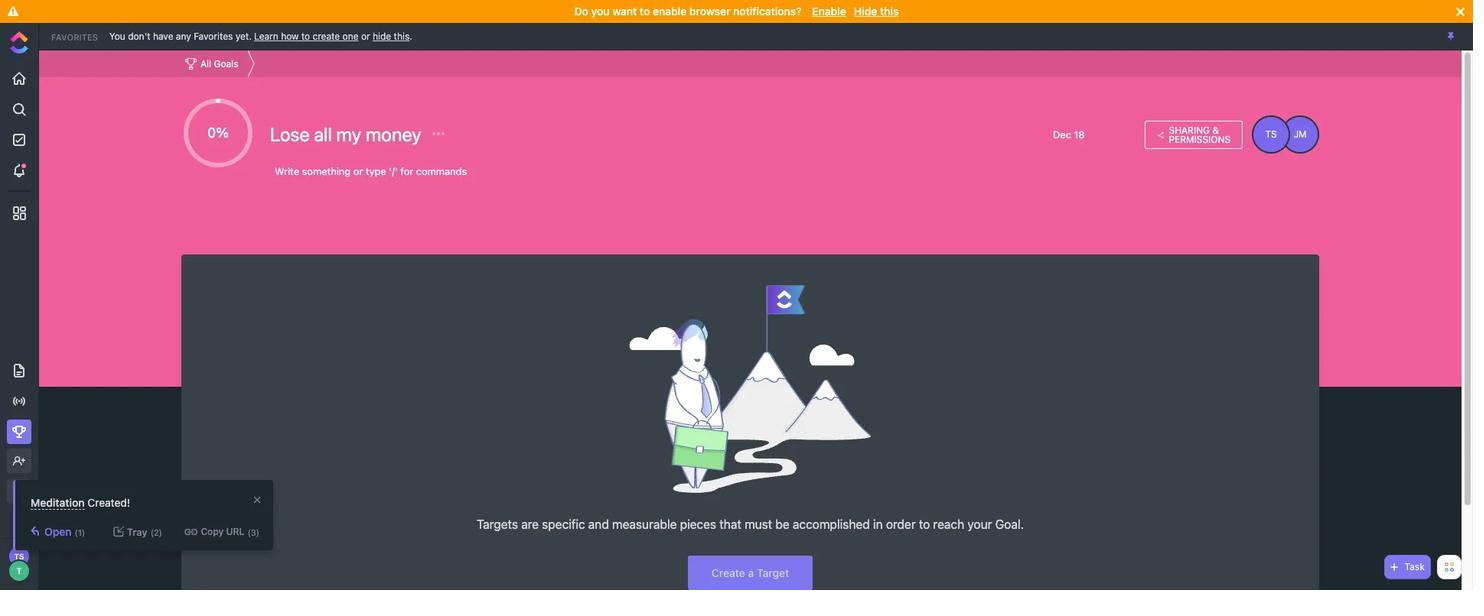 Task type: describe. For each thing, give the bounding box(es) containing it.
sparkle svg 2 image
[[12, 492, 18, 498]]

learn
[[254, 30, 278, 42]]

open
[[44, 526, 72, 539]]

lose
[[270, 123, 310, 145]]

enable
[[653, 5, 687, 18]]

t
[[16, 566, 22, 576]]

.
[[410, 30, 412, 42]]

be
[[776, 518, 790, 532]]

one
[[343, 30, 359, 42]]

lose all my money
[[270, 123, 426, 145]]

are
[[521, 518, 539, 532]]

your
[[968, 518, 992, 532]]

yet.
[[236, 30, 252, 42]]

must
[[745, 518, 773, 532]]

open (1)
[[44, 526, 85, 539]]

all goals
[[200, 58, 238, 69]]

copy url (3)
[[201, 527, 260, 538]]

create
[[313, 30, 340, 42]]

learn how to create one link
[[254, 30, 359, 42]]

any
[[176, 30, 191, 42]]

meditation created!
[[31, 497, 130, 510]]

my
[[336, 123, 362, 145]]

enable
[[812, 5, 847, 18]]

all
[[314, 123, 332, 145]]

2 horizontal spatial to
[[919, 518, 930, 532]]

1 horizontal spatial this
[[880, 5, 899, 18]]

all goals link
[[181, 54, 242, 74]]

1 vertical spatial to
[[301, 30, 310, 42]]

accomplished
[[793, 518, 870, 532]]

&
[[1213, 124, 1219, 136]]

hide
[[854, 5, 878, 18]]

that
[[720, 518, 742, 532]]

ts for ts
[[1266, 129, 1277, 140]]

(1)
[[75, 528, 85, 538]]

dec 18 button
[[1053, 128, 1138, 140]]

0 vertical spatial to
[[640, 5, 650, 18]]

ts for ts t
[[14, 553, 24, 562]]

want
[[613, 5, 637, 18]]

0 horizontal spatial favorites
[[51, 32, 98, 42]]



Task type: locate. For each thing, give the bounding box(es) containing it.
ts
[[1266, 129, 1277, 140], [14, 553, 24, 562]]

ts left 'jm'
[[1266, 129, 1277, 140]]

and
[[589, 518, 609, 532]]

specific
[[542, 518, 585, 532]]

to right "order" at the bottom
[[919, 518, 930, 532]]

(3)
[[248, 528, 260, 538]]

0 horizontal spatial ts
[[14, 553, 24, 562]]

pieces
[[680, 518, 717, 532]]

do
[[575, 5, 589, 18]]

ts up t
[[14, 553, 24, 562]]

0 horizontal spatial this
[[394, 30, 410, 42]]

targets
[[477, 518, 518, 532]]

0 horizontal spatial to
[[301, 30, 310, 42]]

targets are specific and measurable pieces that must be accomplished in order to reach your goal.
[[477, 518, 1024, 532]]

favorites
[[194, 30, 233, 42], [51, 32, 98, 42]]

url
[[226, 527, 245, 538]]

you
[[109, 30, 125, 42]]

hide this link
[[373, 30, 410, 42]]

(2)
[[151, 528, 162, 538]]

created!
[[88, 497, 130, 510]]

sharing & permissions
[[1169, 124, 1231, 145]]

browser
[[690, 5, 731, 18]]

create a target
[[712, 567, 789, 580]]

2 vertical spatial to
[[919, 518, 930, 532]]

permissions
[[1169, 134, 1231, 145]]

favorites up all goals link
[[194, 30, 233, 42]]

to
[[640, 5, 650, 18], [301, 30, 310, 42], [919, 518, 930, 532]]

1 horizontal spatial ts
[[1266, 129, 1277, 140]]

don't
[[128, 30, 150, 42]]

you don't have any favorites yet. learn how to create one or hide this .
[[109, 30, 412, 42]]

1 vertical spatial ts
[[14, 553, 24, 562]]

1 horizontal spatial favorites
[[194, 30, 233, 42]]

do you want to enable browser notifications? enable hide this
[[575, 5, 899, 18]]

copy
[[201, 527, 224, 538]]

0 vertical spatial ts
[[1266, 129, 1277, 140]]

favorites left you on the top
[[51, 32, 98, 42]]

tray (2)
[[127, 526, 162, 539]]

jm
[[1294, 129, 1307, 140]]

ts t
[[14, 553, 24, 576]]

task
[[1405, 562, 1425, 573]]

sharing
[[1169, 124, 1210, 136]]

notifications?
[[733, 5, 802, 18]]

you
[[591, 5, 610, 18]]

or
[[361, 30, 370, 42]]

tray
[[127, 526, 147, 539]]

meditation
[[31, 497, 85, 510]]

have
[[153, 30, 173, 42]]

money
[[366, 123, 422, 145]]

reach
[[934, 518, 965, 532]]

to right want
[[640, 5, 650, 18]]

how
[[281, 30, 299, 42]]

order
[[886, 518, 916, 532]]

1 horizontal spatial to
[[640, 5, 650, 18]]

hide
[[373, 30, 391, 42]]

measurable
[[612, 518, 677, 532]]

this
[[880, 5, 899, 18], [394, 30, 410, 42]]

1 vertical spatial this
[[394, 30, 410, 42]]

dec
[[1053, 128, 1072, 140]]

to right how
[[301, 30, 310, 42]]

18
[[1074, 128, 1085, 140]]

dec 18
[[1053, 128, 1085, 140]]

0 vertical spatial this
[[880, 5, 899, 18]]

goal.
[[996, 518, 1024, 532]]

in
[[873, 518, 883, 532]]



Task type: vqa. For each thing, say whether or not it's contained in the screenshot.
the Targets are specific and measurable pieces that must be accomplished in order to reach your Goal.
yes



